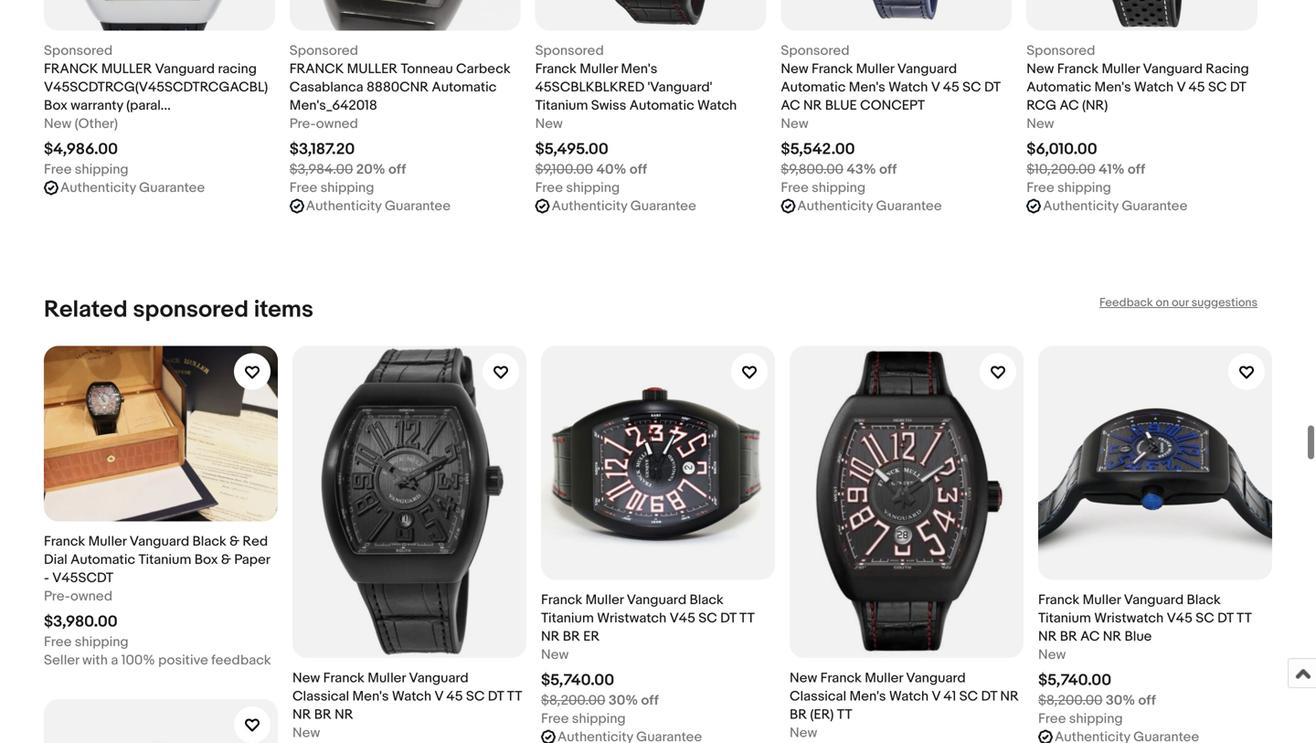 Task type: vqa. For each thing, say whether or not it's contained in the screenshot.
Hot style for cool weather Hot
no



Task type: locate. For each thing, give the bounding box(es) containing it.
1 wristwatch from the left
[[597, 610, 666, 627]]

0 horizontal spatial 45
[[446, 688, 463, 705]]

1 horizontal spatial 45
[[943, 79, 959, 96]]

0 horizontal spatial v45
[[669, 610, 695, 627]]

authenticity guarantee text field down $4,986.00 text box
[[60, 179, 205, 197]]

shipping down previous price $10,200.00 41% off text field
[[1057, 180, 1111, 196]]

sponsored franck muller vanguard racing v45scdtrcg(v45scdtrcgacbl) box warranty (paral... new (other) $4,986.00 free shipping
[[44, 43, 268, 178]]

v45scdt
[[52, 570, 113, 586]]

sponsored new franck muller vanguard automatic men's watch v 45 sc dt ac nr blue concept new $5,542.00 $9,800.00 43% off free shipping
[[781, 43, 1000, 196]]

black inside franck muller vanguard black & red dial automatic titanium box & paper - v45scdt pre-owned $3,980.00 free shipping seller with a 100% positive feedback
[[192, 533, 226, 550]]

owned inside sponsored franck muller tonneau carbeck casablanca 8880cnr automatic men's_642018 pre-owned $3,187.20 $3,984.00 20% off free shipping
[[316, 116, 358, 132]]

list
[[44, 0, 1272, 245]]

new
[[781, 61, 808, 77], [1026, 61, 1054, 77], [44, 116, 72, 132], [535, 116, 563, 132], [781, 116, 808, 132], [1026, 116, 1054, 132], [541, 647, 569, 663], [1038, 647, 1066, 663], [292, 670, 320, 686], [790, 670, 817, 686], [292, 725, 320, 741], [790, 725, 817, 741]]

0 horizontal spatial franck
[[44, 61, 98, 77]]

box
[[44, 97, 68, 114], [194, 552, 218, 568]]

dt inside franck muller vanguard black titanium wristwatch v45 sc dt tt nr br er new $5,740.00 $8,200.00 30% off free shipping
[[720, 610, 736, 627]]

1 franck from the left
[[44, 61, 98, 77]]

shipping up with
[[75, 634, 129, 650]]

classical
[[292, 688, 349, 705], [790, 688, 846, 705]]

Free shipping text field
[[44, 161, 129, 179], [535, 179, 620, 197], [44, 633, 129, 651], [1038, 710, 1123, 728]]

classical inside the new franck muller vanguard classical men's watch v 41 sc dt nr br (er) tt new
[[790, 688, 846, 705]]

new text field for $6,010.00
[[1026, 115, 1054, 133]]

free shipping text field down $10,200.00
[[1026, 179, 1111, 197]]

1 horizontal spatial sponsored text field
[[1026, 42, 1095, 60]]

shipping inside sponsored new franck muller vanguard racing automatic men's watch v 45 sc dt rcg ac (nr) new $6,010.00 $10,200.00 41% off free shipping
[[1057, 180, 1111, 196]]

guarantee down 41% at right
[[1122, 198, 1187, 214]]

New text field
[[781, 115, 808, 133], [541, 646, 569, 664], [292, 724, 320, 742]]

tt inside the new franck muller vanguard classical men's watch v 41 sc dt nr br (er) tt new
[[837, 706, 852, 723]]

1 horizontal spatial black
[[690, 592, 724, 608]]

Sponsored text field
[[44, 42, 113, 60], [290, 42, 358, 60], [781, 42, 850, 60]]

0 horizontal spatial black
[[192, 533, 226, 550]]

sponsored text field for $5,542.00
[[781, 42, 850, 60]]

sponsored
[[133, 296, 249, 324]]

watch inside sponsored new franck muller vanguard automatic men's watch v 45 sc dt ac nr blue concept new $5,542.00 $9,800.00 43% off free shipping
[[888, 79, 928, 96]]

1 horizontal spatial authenticity guarantee text field
[[306, 197, 451, 215]]

muller up v45scdtrcg(v45scdtrcgacbl)
[[101, 61, 152, 77]]

sponsored franck muller tonneau carbeck casablanca 8880cnr automatic men's_642018 pre-owned $3,187.20 $3,984.00 20% off free shipping
[[290, 43, 511, 196]]

group containing $3,980.00
[[44, 346, 1272, 743]]

positive
[[158, 652, 208, 669]]

sponsored for $4,986.00
[[44, 43, 113, 59]]

(nr)
[[1082, 97, 1108, 114]]

pre-
[[290, 116, 316, 132], [44, 588, 70, 605]]

sc inside franck muller vanguard black titanium wristwatch v45 sc dt tt nr br ac nr blue new $5,740.00 $8,200.00 30% off free shipping
[[1196, 610, 1214, 627]]

& left red
[[230, 533, 240, 550]]

v
[[931, 79, 940, 96], [1177, 79, 1185, 96], [434, 688, 443, 705], [932, 688, 940, 705]]

new text field up $5,495.00 on the left top of page
[[535, 115, 563, 133]]

shipping down previous price $3,984.00 20% off text field
[[320, 180, 374, 196]]

5 sponsored from the left
[[1026, 43, 1095, 59]]

box up new (other) text box
[[44, 97, 68, 114]]

2 30% from the left
[[1106, 692, 1135, 709]]

45 inside sponsored new franck muller vanguard automatic men's watch v 45 sc dt ac nr blue concept new $5,542.00 $9,800.00 43% off free shipping
[[943, 79, 959, 96]]

shipping down previous price $9,800.00 43% off text field
[[812, 180, 866, 196]]

black inside franck muller vanguard black titanium wristwatch v45 sc dt tt nr br er new $5,740.00 $8,200.00 30% off free shipping
[[690, 592, 724, 608]]

Pre-owned text field
[[290, 115, 358, 133], [44, 587, 112, 606]]

shipping inside sponsored new franck muller vanguard automatic men's watch v 45 sc dt ac nr blue concept new $5,542.00 $9,800.00 43% off free shipping
[[812, 180, 866, 196]]

black inside franck muller vanguard black titanium wristwatch v45 sc dt tt nr br ac nr blue new $5,740.00 $8,200.00 30% off free shipping
[[1187, 592, 1221, 608]]

sc inside sponsored new franck muller vanguard racing automatic men's watch v 45 sc dt rcg ac (nr) new $6,010.00 $10,200.00 41% off free shipping
[[1208, 79, 1227, 96]]

free up seller
[[44, 634, 72, 650]]

franck up casablanca
[[290, 61, 344, 77]]

watch inside the new franck muller vanguard classical men's watch v 45 sc dt tt nr br nr new
[[392, 688, 431, 705]]

our
[[1172, 296, 1189, 310]]

free down previous price $8,200.00 30% off text box
[[1038, 711, 1066, 727]]

v45scdtrcg(v45scdtrcgacbl)
[[44, 79, 268, 96]]

sponsored text field for $3,187.20
[[290, 42, 358, 60]]

3 sponsored from the left
[[535, 43, 604, 59]]

pre-owned text field down men's_642018
[[290, 115, 358, 133]]

authenticity guarantee down 41% at right
[[1043, 198, 1187, 214]]

free down previous price $8,200.00 30% off text field
[[541, 711, 569, 727]]

on
[[1156, 296, 1169, 310]]

1 horizontal spatial franck
[[290, 61, 344, 77]]

authenticity
[[60, 180, 136, 196], [306, 198, 382, 214], [552, 198, 627, 214], [797, 198, 873, 214], [1043, 198, 1119, 214]]

previous price $10,200.00 41% off text field
[[1026, 161, 1145, 179]]

0 horizontal spatial authenticity guarantee text field
[[552, 197, 696, 215]]

sponsored text field up blue
[[781, 42, 850, 60]]

0 horizontal spatial owned
[[70, 588, 112, 605]]

vanguard
[[155, 61, 215, 77], [897, 61, 957, 77], [1143, 61, 1203, 77], [130, 533, 189, 550], [627, 592, 686, 608], [1124, 592, 1184, 608], [409, 670, 469, 686], [906, 670, 966, 686]]

$6,010.00
[[1026, 140, 1097, 159]]

off inside franck muller vanguard black titanium wristwatch v45 sc dt tt nr br er new $5,740.00 $8,200.00 30% off free shipping
[[641, 692, 659, 709]]

guarantee down 20%
[[385, 198, 451, 214]]

authenticity down previous price $10,200.00 41% off text field
[[1043, 198, 1119, 214]]

group
[[44, 346, 1272, 743]]

shipping down previous price $8,200.00 30% off text box
[[1069, 711, 1123, 727]]

shipping down previous price $9,100.00 40% off text box
[[566, 180, 620, 196]]

watch inside the new franck muller vanguard classical men's watch v 41 sc dt nr br (er) tt new
[[889, 688, 929, 705]]

vanguard inside sponsored new franck muller vanguard automatic men's watch v 45 sc dt ac nr blue concept new $5,542.00 $9,800.00 43% off free shipping
[[897, 61, 957, 77]]

authenticity guarantee down 43%
[[797, 198, 942, 214]]

1 horizontal spatial pre-owned text field
[[290, 115, 358, 133]]

$5,740.00 text field
[[541, 671, 614, 690], [1038, 671, 1111, 690]]

titanium left paper on the bottom of page
[[138, 552, 191, 568]]

2 sponsored text field from the left
[[1026, 42, 1095, 60]]

muller up 8880cnr
[[347, 61, 398, 77]]

$8,200.00
[[541, 692, 605, 709], [1038, 692, 1103, 709]]

free inside sponsored franck muller tonneau carbeck casablanca 8880cnr automatic men's_642018 pre-owned $3,187.20 $3,984.00 20% off free shipping
[[290, 180, 317, 196]]

$5,740.00 inside franck muller vanguard black titanium wristwatch v45 sc dt tt nr br ac nr blue new $5,740.00 $8,200.00 30% off free shipping
[[1038, 671, 1111, 690]]

titanium inside franck muller vanguard black titanium wristwatch v45 sc dt tt nr br er new $5,740.00 $8,200.00 30% off free shipping
[[541, 610, 594, 627]]

authenticity guarantee down 40%
[[552, 198, 696, 214]]

v45 inside franck muller vanguard black titanium wristwatch v45 sc dt tt nr br ac nr blue new $5,740.00 $8,200.00 30% off free shipping
[[1167, 610, 1193, 627]]

free inside franck muller vanguard black & red dial automatic titanium box & paper - v45scdt pre-owned $3,980.00 free shipping seller with a 100% positive feedback
[[44, 634, 72, 650]]

0 horizontal spatial $8,200.00
[[541, 692, 605, 709]]

1 sponsored text field from the left
[[44, 42, 113, 60]]

franck
[[535, 61, 577, 77], [812, 61, 853, 77], [1057, 61, 1099, 77], [44, 533, 85, 550], [541, 592, 582, 608], [1038, 592, 1080, 608], [323, 670, 365, 686], [820, 670, 862, 686]]

0 horizontal spatial box
[[44, 97, 68, 114]]

sponsored text field up rcg
[[1026, 42, 1095, 60]]

Free shipping text field
[[290, 179, 374, 197], [781, 179, 866, 197], [1026, 179, 1111, 197], [541, 710, 626, 728]]

1 horizontal spatial $5,740.00
[[1038, 671, 1111, 690]]

&
[[230, 533, 240, 550], [221, 552, 231, 568]]

2 $5,740.00 text field from the left
[[1038, 671, 1111, 690]]

shipping inside sponsored franck muller men's 45scblkblkred 'vanguard' titanium swiss automatic watch new $5,495.00 $9,100.00 40% off free shipping
[[566, 180, 620, 196]]

items
[[254, 296, 313, 324]]

authenticity down previous price $9,100.00 40% off text box
[[552, 198, 627, 214]]

new franck muller vanguard classical men's watch v 45 sc dt tt nr br nr new
[[292, 670, 522, 741]]

2 horizontal spatial ac
[[1080, 628, 1100, 645]]

previous price $9,100.00 40% off text field
[[535, 161, 647, 179]]

free shipping text field down the $3,984.00
[[290, 179, 374, 197]]

Sponsored text field
[[535, 42, 604, 60], [1026, 42, 1095, 60]]

sponsored up casablanca
[[290, 43, 358, 59]]

1 horizontal spatial box
[[194, 552, 218, 568]]

feedback on our suggestions
[[1099, 296, 1258, 310]]

0 horizontal spatial sponsored text field
[[44, 42, 113, 60]]

pre- inside sponsored franck muller tonneau carbeck casablanca 8880cnr automatic men's_642018 pre-owned $3,187.20 $3,984.00 20% off free shipping
[[290, 116, 316, 132]]

guarantee for $6,010.00
[[1122, 198, 1187, 214]]

muller inside franck muller vanguard black titanium wristwatch v45 sc dt tt nr br er new $5,740.00 $8,200.00 30% off free shipping
[[585, 592, 624, 608]]

0 horizontal spatial muller
[[101, 61, 152, 77]]

$5,495.00 text field
[[535, 140, 608, 159]]

2 $5,740.00 from the left
[[1038, 671, 1111, 690]]

carbeck
[[456, 61, 511, 77]]

2 horizontal spatial new text field
[[781, 115, 808, 133]]

2 authenticity guarantee text field from the left
[[797, 197, 942, 215]]

$5,740.00 up previous price $8,200.00 30% off text box
[[1038, 671, 1111, 690]]

shipping down $4,986.00 text box
[[75, 161, 129, 178]]

2 $8,200.00 from the left
[[1038, 692, 1103, 709]]

automatic up rcg
[[1026, 79, 1091, 96]]

sponsored inside sponsored franck muller tonneau carbeck casablanca 8880cnr automatic men's_642018 pre-owned $3,187.20 $3,984.00 20% off free shipping
[[290, 43, 358, 59]]

free down $9,100.00
[[535, 180, 563, 196]]

nr
[[803, 97, 822, 114], [541, 628, 560, 645], [1038, 628, 1057, 645], [1103, 628, 1121, 645], [1000, 688, 1019, 705], [292, 706, 311, 723], [335, 706, 353, 723]]

franck inside sponsored franck muller tonneau carbeck casablanca 8880cnr automatic men's_642018 pre-owned $3,187.20 $3,984.00 20% off free shipping
[[290, 61, 344, 77]]

free shipping text field for $3,187.20
[[290, 179, 374, 197]]

free down $4,986.00 text box
[[44, 161, 72, 178]]

1 horizontal spatial classical
[[790, 688, 846, 705]]

free
[[44, 161, 72, 178], [290, 180, 317, 196], [535, 180, 563, 196], [781, 180, 809, 196], [1026, 180, 1054, 196], [44, 634, 72, 650], [541, 711, 569, 727], [1038, 711, 1066, 727]]

sponsored for $3,187.20
[[290, 43, 358, 59]]

authenticity for $6,010.00
[[1043, 198, 1119, 214]]

1 horizontal spatial authenticity guarantee text field
[[797, 197, 942, 215]]

black for blue
[[1187, 592, 1221, 608]]

new text field down rcg
[[1026, 115, 1054, 133]]

guarantee
[[139, 180, 205, 196], [385, 198, 451, 214], [630, 198, 696, 214], [876, 198, 942, 214], [1122, 198, 1187, 214]]

1 sponsored from the left
[[44, 43, 113, 59]]

guarantee down previous price $9,100.00 40% off text box
[[630, 198, 696, 214]]

feedback on our suggestions link
[[1099, 296, 1258, 310]]

ac for $5,740.00
[[1080, 628, 1100, 645]]

$5,542.00 text field
[[781, 140, 855, 159]]

$9,100.00
[[535, 161, 593, 178]]

2 v45 from the left
[[1167, 610, 1193, 627]]

sponsored text field up 'warranty'
[[44, 42, 113, 60]]

1 $8,200.00 from the left
[[541, 692, 605, 709]]

1 horizontal spatial pre-
[[290, 116, 316, 132]]

0 horizontal spatial wristwatch
[[597, 610, 666, 627]]

0 horizontal spatial $5,740.00 text field
[[541, 671, 614, 690]]

titanium inside franck muller vanguard black titanium wristwatch v45 sc dt tt nr br ac nr blue new $5,740.00 $8,200.00 30% off free shipping
[[1038, 610, 1091, 627]]

v45 for $5,740.00
[[669, 610, 695, 627]]

1 horizontal spatial $8,200.00
[[1038, 692, 1103, 709]]

authenticity guarantee for $5,495.00
[[552, 198, 696, 214]]

$5,740.00 text field up previous price $8,200.00 30% off text box
[[1038, 671, 1111, 690]]

1 classical from the left
[[292, 688, 349, 705]]

authenticity for $5,542.00
[[797, 198, 873, 214]]

1 authenticity guarantee text field from the left
[[552, 197, 696, 215]]

2 horizontal spatial sponsored text field
[[781, 42, 850, 60]]

sponsored text field up 45scblkblkred
[[535, 42, 604, 60]]

classical for (er)
[[790, 688, 846, 705]]

guarantee down sponsored franck muller vanguard racing v45scdtrcg(v45scdtrcgacbl) box warranty (paral... new (other) $4,986.00 free shipping
[[139, 180, 205, 196]]

$3,984.00
[[290, 161, 353, 178]]

-
[[44, 570, 49, 586]]

30%
[[609, 692, 638, 709], [1106, 692, 1135, 709]]

v45 inside franck muller vanguard black titanium wristwatch v45 sc dt tt nr br er new $5,740.00 $8,200.00 30% off free shipping
[[669, 610, 695, 627]]

dt
[[984, 79, 1000, 96], [1230, 79, 1246, 96], [720, 610, 736, 627], [1217, 610, 1233, 627], [488, 688, 504, 705], [981, 688, 997, 705]]

$3,187.20 text field
[[290, 140, 355, 159]]

authenticity guarantee text field down 43%
[[797, 197, 942, 215]]

men's inside the new franck muller vanguard classical men's watch v 45 sc dt tt nr br nr new
[[352, 688, 389, 705]]

classical for br
[[292, 688, 349, 705]]

v45
[[669, 610, 695, 627], [1167, 610, 1193, 627]]

franck muller vanguard black titanium wristwatch v45 sc dt tt nr br er new $5,740.00 $8,200.00 30% off free shipping
[[541, 592, 754, 727]]

sc
[[962, 79, 981, 96], [1208, 79, 1227, 96], [698, 610, 717, 627], [1196, 610, 1214, 627], [466, 688, 485, 705], [959, 688, 978, 705]]

1 muller from the left
[[101, 61, 152, 77]]

sponsored for sc
[[1026, 43, 1095, 59]]

automatic down "'vanguard'"
[[629, 97, 694, 114]]

watch inside sponsored franck muller men's 45scblkblkred 'vanguard' titanium swiss automatic watch new $5,495.00 $9,100.00 40% off free shipping
[[697, 97, 737, 114]]

Authenticity Guarantee text field
[[60, 179, 205, 197], [306, 197, 451, 215]]

1 $5,740.00 from the left
[[541, 671, 614, 690]]

authenticity down $4,986.00 text box
[[60, 180, 136, 196]]

0 horizontal spatial new text field
[[292, 724, 320, 742]]

30% inside franck muller vanguard black titanium wristwatch v45 sc dt tt nr br ac nr blue new $5,740.00 $8,200.00 30% off free shipping
[[1106, 692, 1135, 709]]

$5,740.00 up previous price $8,200.00 30% off text field
[[541, 671, 614, 690]]

muller inside the new franck muller vanguard classical men's watch v 45 sc dt tt nr br nr new
[[368, 670, 406, 686]]

shipping
[[75, 161, 129, 178], [320, 180, 374, 196], [566, 180, 620, 196], [812, 180, 866, 196], [1057, 180, 1111, 196], [75, 634, 129, 650], [572, 711, 626, 727], [1069, 711, 1123, 727]]

franck
[[44, 61, 98, 77], [290, 61, 344, 77]]

2 wristwatch from the left
[[1094, 610, 1164, 627]]

4 sponsored from the left
[[781, 43, 850, 59]]

0 horizontal spatial $5,740.00
[[541, 671, 614, 690]]

0 horizontal spatial 30%
[[609, 692, 638, 709]]

1 vertical spatial pre-
[[44, 588, 70, 605]]

authenticity down previous price $3,984.00 20% off text field
[[306, 198, 382, 214]]

off
[[388, 161, 406, 178], [630, 161, 647, 178], [879, 161, 897, 178], [1128, 161, 1145, 178], [641, 692, 659, 709], [1138, 692, 1156, 709]]

black
[[192, 533, 226, 550], [690, 592, 724, 608], [1187, 592, 1221, 608]]

free shipping text field down the $9,800.00
[[781, 179, 866, 197]]

(other)
[[75, 116, 118, 132]]

blue
[[825, 97, 857, 114]]

ac for new
[[781, 97, 800, 114]]

box left paper on the bottom of page
[[194, 552, 218, 568]]

new inside sponsored franck muller men's 45scblkblkred 'vanguard' titanium swiss automatic watch new $5,495.00 $9,100.00 40% off free shipping
[[535, 116, 563, 132]]

free shipping text field for $6,010.00
[[1026, 179, 1111, 197]]

sponsored for $5,495.00
[[535, 43, 604, 59]]

2 horizontal spatial black
[[1187, 592, 1221, 608]]

v inside sponsored new franck muller vanguard racing automatic men's watch v 45 sc dt rcg ac (nr) new $6,010.00 $10,200.00 41% off free shipping
[[1177, 79, 1185, 96]]

titanium down 45scblkblkred
[[535, 97, 588, 114]]

sponsored inside sponsored new franck muller vanguard racing automatic men's watch v 45 sc dt rcg ac (nr) new $6,010.00 $10,200.00 41% off free shipping
[[1026, 43, 1095, 59]]

sponsored inside sponsored new franck muller vanguard automatic men's watch v 45 sc dt ac nr blue concept new $5,542.00 $9,800.00 43% off free shipping
[[781, 43, 850, 59]]

nr inside the new franck muller vanguard classical men's watch v 41 sc dt nr br (er) tt new
[[1000, 688, 1019, 705]]

new text field for $5,495.00
[[535, 115, 563, 133]]

pre-owned text field for $3,980.00
[[44, 587, 112, 606]]

sponsored up rcg
[[1026, 43, 1095, 59]]

1 vertical spatial owned
[[70, 588, 112, 605]]

0 vertical spatial pre-
[[290, 116, 316, 132]]

0 horizontal spatial pre-owned text field
[[44, 587, 112, 606]]

3 sponsored text field from the left
[[781, 42, 850, 60]]

black for pre-
[[192, 533, 226, 550]]

authenticity guarantee text field for $5,542.00
[[797, 197, 942, 215]]

titanium inside sponsored franck muller men's 45scblkblkred 'vanguard' titanium swiss automatic watch new $5,495.00 $9,100.00 40% off free shipping
[[535, 97, 588, 114]]

20%
[[356, 161, 385, 178]]

titanium up er
[[541, 610, 594, 627]]

sponsored up blue
[[781, 43, 850, 59]]

free inside franck muller vanguard black titanium wristwatch v45 sc dt tt nr br ac nr blue new $5,740.00 $8,200.00 30% off free shipping
[[1038, 711, 1066, 727]]

0 horizontal spatial classical
[[292, 688, 349, 705]]

wristwatch
[[597, 610, 666, 627], [1094, 610, 1164, 627]]

classical inside the new franck muller vanguard classical men's watch v 45 sc dt tt nr br nr new
[[292, 688, 349, 705]]

men's inside sponsored new franck muller vanguard racing automatic men's watch v 45 sc dt rcg ac (nr) new $6,010.00 $10,200.00 41% off free shipping
[[1094, 79, 1131, 96]]

wristwatch for blue
[[1094, 610, 1164, 627]]

0 horizontal spatial pre-
[[44, 588, 70, 605]]

automatic
[[432, 79, 497, 96], [781, 79, 846, 96], [1026, 79, 1091, 96], [629, 97, 694, 114], [70, 552, 135, 568]]

related
[[44, 296, 128, 324]]

wristwatch up er
[[597, 610, 666, 627]]

franck inside franck muller vanguard black titanium wristwatch v45 sc dt tt nr br er new $5,740.00 $8,200.00 30% off free shipping
[[541, 592, 582, 608]]

muller
[[101, 61, 152, 77], [347, 61, 398, 77]]

0 vertical spatial &
[[230, 533, 240, 550]]

authenticity guarantee text field down 20%
[[306, 197, 451, 215]]

franck inside franck muller vanguard black & red dial automatic titanium box & paper - v45scdt pre-owned $3,980.00 free shipping seller with a 100% positive feedback
[[44, 533, 85, 550]]

0 horizontal spatial sponsored text field
[[535, 42, 604, 60]]

sc inside the new franck muller vanguard classical men's watch v 45 sc dt tt nr br nr new
[[466, 688, 485, 705]]

free down $10,200.00
[[1026, 180, 1054, 196]]

free down the $9,800.00
[[781, 180, 809, 196]]

franck up 'warranty'
[[44, 61, 98, 77]]

45
[[943, 79, 959, 96], [1189, 79, 1205, 96], [446, 688, 463, 705]]

watch
[[888, 79, 928, 96], [1134, 79, 1174, 96], [697, 97, 737, 114], [392, 688, 431, 705], [889, 688, 929, 705]]

$5,495.00
[[535, 140, 608, 159]]

owned down men's_642018
[[316, 116, 358, 132]]

1 horizontal spatial sponsored text field
[[290, 42, 358, 60]]

1 vertical spatial box
[[194, 552, 218, 568]]

1 v45 from the left
[[669, 610, 695, 627]]

pre- down -
[[44, 588, 70, 605]]

muller
[[580, 61, 618, 77], [856, 61, 894, 77], [1102, 61, 1140, 77], [88, 533, 126, 550], [585, 592, 624, 608], [1083, 592, 1121, 608], [368, 670, 406, 686], [865, 670, 903, 686]]

ac inside franck muller vanguard black titanium wristwatch v45 sc dt tt nr br ac nr blue new $5,740.00 $8,200.00 30% off free shipping
[[1080, 628, 1100, 645]]

br inside franck muller vanguard black titanium wristwatch v45 sc dt tt nr br er new $5,740.00 $8,200.00 30% off free shipping
[[563, 628, 580, 645]]

1 horizontal spatial 30%
[[1106, 692, 1135, 709]]

sponsored up 45scblkblkred
[[535, 43, 604, 59]]

43%
[[847, 161, 876, 178]]

franck muller vanguard black & red dial automatic titanium box & paper - v45scdt pre-owned $3,980.00 free shipping seller with a 100% positive feedback
[[44, 533, 271, 669]]

2 franck from the left
[[290, 61, 344, 77]]

1 horizontal spatial ac
[[1060, 97, 1079, 114]]

2 muller from the left
[[347, 61, 398, 77]]

guarantee down 43%
[[876, 198, 942, 214]]

free inside sponsored new franck muller vanguard racing automatic men's watch v 45 sc dt rcg ac (nr) new $6,010.00 $10,200.00 41% off free shipping
[[1026, 180, 1054, 196]]

owned down v45scdt
[[70, 588, 112, 605]]

2 horizontal spatial 45
[[1189, 79, 1205, 96]]

v45 for blue
[[1167, 610, 1193, 627]]

$4,986.00 text field
[[44, 140, 118, 159]]

tt
[[739, 610, 754, 627], [1236, 610, 1251, 627], [507, 688, 522, 705], [837, 706, 852, 723]]

New text field
[[535, 115, 563, 133], [1026, 115, 1054, 133], [1038, 646, 1066, 664], [790, 724, 817, 742]]

0 vertical spatial pre-owned text field
[[290, 115, 358, 133]]

1 30% from the left
[[609, 692, 638, 709]]

1 horizontal spatial owned
[[316, 116, 358, 132]]

muller inside sponsored franck muller vanguard racing v45scdtrcg(v45scdtrcgacbl) box warranty (paral... new (other) $4,986.00 free shipping
[[101, 61, 152, 77]]

1 horizontal spatial v45
[[1167, 610, 1193, 627]]

dt inside the new franck muller vanguard classical men's watch v 41 sc dt nr br (er) tt new
[[981, 688, 997, 705]]

ac inside sponsored new franck muller vanguard racing automatic men's watch v 45 sc dt rcg ac (nr) new $6,010.00 $10,200.00 41% off free shipping
[[1060, 97, 1079, 114]]

1 horizontal spatial wristwatch
[[1094, 610, 1164, 627]]

automatic up v45scdt
[[70, 552, 135, 568]]

tt inside the new franck muller vanguard classical men's watch v 45 sc dt tt nr br nr new
[[507, 688, 522, 705]]

pre-owned text field down v45scdt
[[44, 587, 112, 606]]

rcg
[[1026, 97, 1057, 114]]

new text field for $5,740.00
[[541, 646, 569, 664]]

sponsored text field up casablanca
[[290, 42, 358, 60]]

1 sponsored text field from the left
[[535, 42, 604, 60]]

sponsored up 'warranty'
[[44, 43, 113, 59]]

2 sponsored text field from the left
[[290, 42, 358, 60]]

2 classical from the left
[[790, 688, 846, 705]]

authenticity down previous price $9,800.00 43% off text field
[[797, 198, 873, 214]]

$5,740.00
[[541, 671, 614, 690], [1038, 671, 1111, 690]]

titanium up previous price $8,200.00 30% off text box
[[1038, 610, 1091, 627]]

men's
[[621, 61, 657, 77], [849, 79, 885, 96], [1094, 79, 1131, 96], [352, 688, 389, 705], [849, 688, 886, 705]]

nr inside sponsored new franck muller vanguard automatic men's watch v 45 sc dt ac nr blue concept new $5,542.00 $9,800.00 43% off free shipping
[[803, 97, 822, 114]]

franck inside sponsored new franck muller vanguard automatic men's watch v 45 sc dt ac nr blue concept new $5,542.00 $9,800.00 43% off free shipping
[[812, 61, 853, 77]]

wristwatch inside franck muller vanguard black titanium wristwatch v45 sc dt tt nr br er new $5,740.00 $8,200.00 30% off free shipping
[[597, 610, 666, 627]]

sponsored
[[44, 43, 113, 59], [290, 43, 358, 59], [535, 43, 604, 59], [781, 43, 850, 59], [1026, 43, 1095, 59]]

authenticity guarantee for $5,542.00
[[797, 198, 942, 214]]

automatic up blue
[[781, 79, 846, 96]]

$5,740.00 inside franck muller vanguard black titanium wristwatch v45 sc dt tt nr br er new $5,740.00 $8,200.00 30% off free shipping
[[541, 671, 614, 690]]

authenticity guarantee text field down 41% at right
[[1043, 197, 1187, 215]]

guarantee for $5,495.00
[[630, 198, 696, 214]]

& left paper on the bottom of page
[[221, 552, 231, 568]]

ac
[[781, 97, 800, 114], [1060, 97, 1079, 114], [1080, 628, 1100, 645]]

concept
[[860, 97, 925, 114]]

titanium
[[535, 97, 588, 114], [138, 552, 191, 568], [541, 610, 594, 627], [1038, 610, 1091, 627]]

owned
[[316, 116, 358, 132], [70, 588, 112, 605]]

40%
[[596, 161, 626, 178]]

None text field
[[557, 728, 702, 743], [1055, 728, 1199, 743], [557, 728, 702, 743], [1055, 728, 1199, 743]]

ac inside sponsored new franck muller vanguard automatic men's watch v 45 sc dt ac nr blue concept new $5,542.00 $9,800.00 43% off free shipping
[[781, 97, 800, 114]]

1 horizontal spatial muller
[[347, 61, 398, 77]]

1 vertical spatial new text field
[[541, 646, 569, 664]]

guarantee for $3,187.20
[[385, 198, 451, 214]]

2 sponsored from the left
[[290, 43, 358, 59]]

1 vertical spatial pre-owned text field
[[44, 587, 112, 606]]

$3,980.00 text field
[[44, 612, 118, 632]]

authenticity guarantee text field down 40%
[[552, 197, 696, 215]]

automatic down carbeck
[[432, 79, 497, 96]]

sponsored inside sponsored franck muller men's 45scblkblkred 'vanguard' titanium swiss automatic watch new $5,495.00 $9,100.00 40% off free shipping
[[535, 43, 604, 59]]

0 vertical spatial new text field
[[781, 115, 808, 133]]

0 vertical spatial box
[[44, 97, 68, 114]]

wristwatch up blue
[[1094, 610, 1164, 627]]

1 horizontal spatial new text field
[[541, 646, 569, 664]]

3 authenticity guarantee text field from the left
[[1043, 197, 1187, 215]]

1 horizontal spatial $5,740.00 text field
[[1038, 671, 1111, 690]]

0 horizontal spatial ac
[[781, 97, 800, 114]]

sponsored text field for $5,495.00
[[535, 42, 604, 60]]

free down the $3,984.00
[[290, 180, 317, 196]]

shipping down previous price $8,200.00 30% off text field
[[572, 711, 626, 727]]

authenticity guarantee down 20%
[[306, 198, 451, 214]]

sc inside franck muller vanguard black titanium wristwatch v45 sc dt tt nr br er new $5,740.00 $8,200.00 30% off free shipping
[[698, 610, 717, 627]]

casablanca
[[290, 79, 363, 96]]

$5,740.00 text field up previous price $8,200.00 30% off text field
[[541, 671, 614, 690]]

$8,200.00 inside franck muller vanguard black titanium wristwatch v45 sc dt tt nr br er new $5,740.00 $8,200.00 30% off free shipping
[[541, 692, 605, 709]]

new text field up previous price $8,200.00 30% off text box
[[1038, 646, 1066, 664]]

0 horizontal spatial authenticity guarantee text field
[[60, 179, 205, 197]]

0 vertical spatial owned
[[316, 116, 358, 132]]

sponsored new franck muller vanguard racing automatic men's watch v 45 sc dt rcg ac (nr) new $6,010.00 $10,200.00 41% off free shipping
[[1026, 43, 1249, 196]]

vanguard inside franck muller vanguard black titanium wristwatch v45 sc dt tt nr br ac nr blue new $5,740.00 $8,200.00 30% off free shipping
[[1124, 592, 1184, 608]]

dt inside sponsored new franck muller vanguard automatic men's watch v 45 sc dt ac nr blue concept new $5,542.00 $9,800.00 43% off free shipping
[[984, 79, 1000, 96]]

$10,200.00
[[1026, 161, 1096, 178]]

wristwatch inside franck muller vanguard black titanium wristwatch v45 sc dt tt nr br ac nr blue new $5,740.00 $8,200.00 30% off free shipping
[[1094, 610, 1164, 627]]

Seller with a 100% positive feedback text field
[[44, 651, 271, 670]]

1 $5,740.00 text field from the left
[[541, 671, 614, 690]]

vanguard inside sponsored new franck muller vanguard racing automatic men's watch v 45 sc dt rcg ac (nr) new $6,010.00 $10,200.00 41% off free shipping
[[1143, 61, 1203, 77]]

Authenticity Guarantee text field
[[552, 197, 696, 215], [797, 197, 942, 215], [1043, 197, 1187, 215]]

2 horizontal spatial authenticity guarantee text field
[[1043, 197, 1187, 215]]

pre- up $3,187.20 text field
[[290, 116, 316, 132]]

previous price $8,200.00 30% off text field
[[1038, 691, 1156, 710]]

muller for $3,187.20
[[347, 61, 398, 77]]



Task type: describe. For each thing, give the bounding box(es) containing it.
new text field for $5,542.00
[[781, 115, 808, 133]]

automatic inside sponsored new franck muller vanguard racing automatic men's watch v 45 sc dt rcg ac (nr) new $6,010.00 $10,200.00 41% off free shipping
[[1026, 79, 1091, 96]]

sc inside the new franck muller vanguard classical men's watch v 41 sc dt nr br (er) tt new
[[959, 688, 978, 705]]

100%
[[121, 652, 155, 669]]

franck muller vanguard black titanium wristwatch v45 sc dt tt nr br ac nr blue new $5,740.00 $8,200.00 30% off free shipping
[[1038, 592, 1251, 727]]

41
[[944, 688, 956, 705]]

box inside franck muller vanguard black & red dial automatic titanium box & paper - v45scdt pre-owned $3,980.00 free shipping seller with a 100% positive feedback
[[194, 552, 218, 568]]

racing
[[218, 61, 257, 77]]

previous price $9,800.00 43% off text field
[[781, 161, 897, 179]]

tt inside franck muller vanguard black titanium wristwatch v45 sc dt tt nr br er new $5,740.00 $8,200.00 30% off free shipping
[[739, 610, 754, 627]]

shipping inside franck muller vanguard black titanium wristwatch v45 sc dt tt nr br ac nr blue new $5,740.00 $8,200.00 30% off free shipping
[[1069, 711, 1123, 727]]

free inside sponsored franck muller men's 45scblkblkred 'vanguard' titanium swiss automatic watch new $5,495.00 $9,100.00 40% off free shipping
[[535, 180, 563, 196]]

tt inside franck muller vanguard black titanium wristwatch v45 sc dt tt nr br ac nr blue new $5,740.00 $8,200.00 30% off free shipping
[[1236, 610, 1251, 627]]

men's_642018
[[290, 97, 377, 114]]

sc inside sponsored new franck muller vanguard automatic men's watch v 45 sc dt ac nr blue concept new $5,542.00 $9,800.00 43% off free shipping
[[962, 79, 981, 96]]

$4,986.00
[[44, 140, 118, 159]]

previous price $8,200.00 30% off text field
[[541, 691, 659, 710]]

authenticity guarantee for $6,010.00
[[1043, 198, 1187, 214]]

guarantee for $5,542.00
[[876, 198, 942, 214]]

black for $5,740.00
[[690, 592, 724, 608]]

off inside sponsored franck muller tonneau carbeck casablanca 8880cnr automatic men's_642018 pre-owned $3,187.20 $3,984.00 20% off free shipping
[[388, 161, 406, 178]]

'vanguard'
[[648, 79, 712, 96]]

(er)
[[810, 706, 834, 723]]

automatic inside franck muller vanguard black & red dial automatic titanium box & paper - v45scdt pre-owned $3,980.00 free shipping seller with a 100% positive feedback
[[70, 552, 135, 568]]

off inside sponsored franck muller men's 45scblkblkred 'vanguard' titanium swiss automatic watch new $5,495.00 $9,100.00 40% off free shipping
[[630, 161, 647, 178]]

nr inside franck muller vanguard black titanium wristwatch v45 sc dt tt nr br er new $5,740.00 $8,200.00 30% off free shipping
[[541, 628, 560, 645]]

30% inside franck muller vanguard black titanium wristwatch v45 sc dt tt nr br er new $5,740.00 $8,200.00 30% off free shipping
[[609, 692, 638, 709]]

$9,800.00
[[781, 161, 844, 178]]

automatic inside sponsored franck muller men's 45scblkblkred 'vanguard' titanium swiss automatic watch new $5,495.00 $9,100.00 40% off free shipping
[[629, 97, 694, 114]]

shipping inside franck muller vanguard black titanium wristwatch v45 sc dt tt nr br er new $5,740.00 $8,200.00 30% off free shipping
[[572, 711, 626, 727]]

blue
[[1125, 628, 1152, 645]]

free inside sponsored new franck muller vanguard automatic men's watch v 45 sc dt ac nr blue concept new $5,542.00 $9,800.00 43% off free shipping
[[781, 180, 809, 196]]

feedback
[[1099, 296, 1153, 310]]

authenticity guarantee for $3,187.20
[[306, 198, 451, 214]]

authenticity guarantee text field for $6,010.00
[[1043, 197, 1187, 215]]

men's inside sponsored franck muller men's 45scblkblkred 'vanguard' titanium swiss automatic watch new $5,495.00 $9,100.00 40% off free shipping
[[621, 61, 657, 77]]

previous price $3,984.00 20% off text field
[[290, 161, 406, 179]]

new text field down "(er)"
[[790, 724, 817, 742]]

box inside sponsored franck muller vanguard racing v45scdtrcg(v45scdtrcgacbl) box warranty (paral... new (other) $4,986.00 free shipping
[[44, 97, 68, 114]]

franck inside the new franck muller vanguard classical men's watch v 41 sc dt nr br (er) tt new
[[820, 670, 862, 686]]

off inside sponsored new franck muller vanguard automatic men's watch v 45 sc dt ac nr blue concept new $5,542.00 $9,800.00 43% off free shipping
[[879, 161, 897, 178]]

pre-owned text field for $3,187.20
[[290, 115, 358, 133]]

$3,187.20
[[290, 140, 355, 159]]

New (Other) text field
[[44, 115, 118, 133]]

45 inside the new franck muller vanguard classical men's watch v 45 sc dt tt nr br nr new
[[446, 688, 463, 705]]

$8,200.00 inside franck muller vanguard black titanium wristwatch v45 sc dt tt nr br ac nr blue new $5,740.00 $8,200.00 30% off free shipping
[[1038, 692, 1103, 709]]

45 inside sponsored new franck muller vanguard racing automatic men's watch v 45 sc dt rcg ac (nr) new $6,010.00 $10,200.00 41% off free shipping
[[1189, 79, 1205, 96]]

free inside sponsored franck muller vanguard racing v45scdtrcg(v45scdtrcgacbl) box warranty (paral... new (other) $4,986.00 free shipping
[[44, 161, 72, 178]]

men's inside the new franck muller vanguard classical men's watch v 41 sc dt nr br (er) tt new
[[849, 688, 886, 705]]

muller inside franck muller vanguard black titanium wristwatch v45 sc dt tt nr br ac nr blue new $5,740.00 $8,200.00 30% off free shipping
[[1083, 592, 1121, 608]]

franck for $4,986.00
[[44, 61, 98, 77]]

br inside the new franck muller vanguard classical men's watch v 45 sc dt tt nr br nr new
[[314, 706, 332, 723]]

sponsored text field for $4,986.00
[[44, 42, 113, 60]]

automatic inside sponsored franck muller tonneau carbeck casablanca 8880cnr automatic men's_642018 pre-owned $3,187.20 $3,984.00 20% off free shipping
[[432, 79, 497, 96]]

$5,740.00 text field for 30%
[[541, 671, 614, 690]]

paper
[[234, 552, 270, 568]]

franck inside franck muller vanguard black titanium wristwatch v45 sc dt tt nr br ac nr blue new $5,740.00 $8,200.00 30% off free shipping
[[1038, 592, 1080, 608]]

dial
[[44, 552, 67, 568]]

franck inside the new franck muller vanguard classical men's watch v 45 sc dt tt nr br nr new
[[323, 670, 365, 686]]

1 vertical spatial &
[[221, 552, 231, 568]]

$6,010.00 text field
[[1026, 140, 1097, 159]]

shipping inside sponsored franck muller tonneau carbeck casablanca 8880cnr automatic men's_642018 pre-owned $3,187.20 $3,984.00 20% off free shipping
[[320, 180, 374, 196]]

list containing $4,986.00
[[44, 0, 1272, 245]]

muller inside sponsored new franck muller vanguard racing automatic men's watch v 45 sc dt rcg ac (nr) new $6,010.00 $10,200.00 41% off free shipping
[[1102, 61, 1140, 77]]

muller for $4,986.00
[[101, 61, 152, 77]]

new franck muller vanguard classical men's watch v 41 sc dt nr br (er) tt new
[[790, 670, 1019, 741]]

vanguard inside sponsored franck muller vanguard racing v45scdtrcg(v45scdtrcgacbl) box warranty (paral... new (other) $4,986.00 free shipping
[[155, 61, 215, 77]]

authenticity for $5,495.00
[[552, 198, 627, 214]]

a
[[111, 652, 118, 669]]

men's inside sponsored new franck muller vanguard automatic men's watch v 45 sc dt ac nr blue concept new $5,542.00 $9,800.00 43% off free shipping
[[849, 79, 885, 96]]

v inside the new franck muller vanguard classical men's watch v 41 sc dt nr br (er) tt new
[[932, 688, 940, 705]]

racing
[[1206, 61, 1249, 77]]

br inside the new franck muller vanguard classical men's watch v 41 sc dt nr br (er) tt new
[[790, 706, 807, 723]]

off inside sponsored new franck muller vanguard racing automatic men's watch v 45 sc dt rcg ac (nr) new $6,010.00 $10,200.00 41% off free shipping
[[1128, 161, 1145, 178]]

er
[[583, 628, 600, 645]]

feedback
[[211, 652, 271, 669]]

muller inside sponsored franck muller men's 45scblkblkred 'vanguard' titanium swiss automatic watch new $5,495.00 $9,100.00 40% off free shipping
[[580, 61, 618, 77]]

sponsored text field for $6,010.00
[[1026, 42, 1095, 60]]

owned inside franck muller vanguard black & red dial automatic titanium box & paper - v45scdt pre-owned $3,980.00 free shipping seller with a 100% positive feedback
[[70, 588, 112, 605]]

swiss
[[591, 97, 626, 114]]

8880cnr
[[366, 79, 429, 96]]

(paral...
[[126, 97, 171, 114]]

free inside franck muller vanguard black titanium wristwatch v45 sc dt tt nr br er new $5,740.00 $8,200.00 30% off free shipping
[[541, 711, 569, 727]]

authenticity for $3,187.20
[[306, 198, 382, 214]]

tonneau
[[401, 61, 453, 77]]

$5,542.00
[[781, 140, 855, 159]]

dt inside sponsored new franck muller vanguard racing automatic men's watch v 45 sc dt rcg ac (nr) new $6,010.00 $10,200.00 41% off free shipping
[[1230, 79, 1246, 96]]

br inside franck muller vanguard black titanium wristwatch v45 sc dt tt nr br ac nr blue new $5,740.00 $8,200.00 30% off free shipping
[[1060, 628, 1077, 645]]

suggestions
[[1191, 296, 1258, 310]]

franck for $3,187.20
[[290, 61, 344, 77]]

vanguard inside franck muller vanguard black & red dial automatic titanium box & paper - v45scdt pre-owned $3,980.00 free shipping seller with a 100% positive feedback
[[130, 533, 189, 550]]

seller
[[44, 652, 79, 669]]

free shipping text field down er
[[541, 710, 626, 728]]

warranty
[[71, 97, 123, 114]]

2 vertical spatial new text field
[[292, 724, 320, 742]]

franck inside sponsored franck muller men's 45scblkblkred 'vanguard' titanium swiss automatic watch new $5,495.00 $9,100.00 40% off free shipping
[[535, 61, 577, 77]]

titanium inside franck muller vanguard black & red dial automatic titanium box & paper - v45scdt pre-owned $3,980.00 free shipping seller with a 100% positive feedback
[[138, 552, 191, 568]]

$3,980.00
[[44, 612, 118, 632]]

new inside sponsored franck muller vanguard racing v45scdtrcg(v45scdtrcgacbl) box warranty (paral... new (other) $4,986.00 free shipping
[[44, 116, 72, 132]]

vanguard inside the new franck muller vanguard classical men's watch v 41 sc dt nr br (er) tt new
[[906, 670, 966, 686]]

shipping inside franck muller vanguard black & red dial automatic titanium box & paper - v45scdt pre-owned $3,980.00 free shipping seller with a 100% positive feedback
[[75, 634, 129, 650]]

watch inside sponsored new franck muller vanguard racing automatic men's watch v 45 sc dt rcg ac (nr) new $6,010.00 $10,200.00 41% off free shipping
[[1134, 79, 1174, 96]]

off inside franck muller vanguard black titanium wristwatch v45 sc dt tt nr br ac nr blue new $5,740.00 $8,200.00 30% off free shipping
[[1138, 692, 1156, 709]]

dt inside the new franck muller vanguard classical men's watch v 45 sc dt tt nr br nr new
[[488, 688, 504, 705]]

authenticity guarantee down $4,986.00 text box
[[60, 180, 205, 196]]

muller inside franck muller vanguard black & red dial automatic titanium box & paper - v45scdt pre-owned $3,980.00 free shipping seller with a 100% positive feedback
[[88, 533, 126, 550]]

wristwatch for $5,740.00
[[597, 610, 666, 627]]

muller inside the new franck muller vanguard classical men's watch v 41 sc dt nr br (er) tt new
[[865, 670, 903, 686]]

$5,740.00 text field for $5,740.00
[[1038, 671, 1111, 690]]

sponsored for dt
[[781, 43, 850, 59]]

sponsored franck muller men's 45scblkblkred 'vanguard' titanium swiss automatic watch new $5,495.00 $9,100.00 40% off free shipping
[[535, 43, 737, 196]]

v inside sponsored new franck muller vanguard automatic men's watch v 45 sc dt ac nr blue concept new $5,542.00 $9,800.00 43% off free shipping
[[931, 79, 940, 96]]

new inside franck muller vanguard black titanium wristwatch v45 sc dt tt nr br ac nr blue new $5,740.00 $8,200.00 30% off free shipping
[[1038, 647, 1066, 663]]

free shipping text field for $5,542.00
[[781, 179, 866, 197]]

authenticity guarantee text field for $5,495.00
[[552, 197, 696, 215]]

automatic inside sponsored new franck muller vanguard automatic men's watch v 45 sc dt ac nr blue concept new $5,542.00 $9,800.00 43% off free shipping
[[781, 79, 846, 96]]

franck inside sponsored new franck muller vanguard racing automatic men's watch v 45 sc dt rcg ac (nr) new $6,010.00 $10,200.00 41% off free shipping
[[1057, 61, 1099, 77]]

new text field for $5,740.00
[[1038, 646, 1066, 664]]

related sponsored items
[[44, 296, 313, 324]]

vanguard inside the new franck muller vanguard classical men's watch v 45 sc dt tt nr br nr new
[[409, 670, 469, 686]]

pre- inside franck muller vanguard black & red dial automatic titanium box & paper - v45scdt pre-owned $3,980.00 free shipping seller with a 100% positive feedback
[[44, 588, 70, 605]]

vanguard inside franck muller vanguard black titanium wristwatch v45 sc dt tt nr br er new $5,740.00 $8,200.00 30% off free shipping
[[627, 592, 686, 608]]

dt inside franck muller vanguard black titanium wristwatch v45 sc dt tt nr br ac nr blue new $5,740.00 $8,200.00 30% off free shipping
[[1217, 610, 1233, 627]]

45scblkblkred
[[535, 79, 644, 96]]

new inside franck muller vanguard black titanium wristwatch v45 sc dt tt nr br er new $5,740.00 $8,200.00 30% off free shipping
[[541, 647, 569, 663]]

with
[[82, 652, 108, 669]]

muller inside sponsored new franck muller vanguard automatic men's watch v 45 sc dt ac nr blue concept new $5,542.00 $9,800.00 43% off free shipping
[[856, 61, 894, 77]]

red
[[243, 533, 268, 550]]

41%
[[1099, 161, 1125, 178]]

shipping inside sponsored franck muller vanguard racing v45scdtrcg(v45scdtrcgacbl) box warranty (paral... new (other) $4,986.00 free shipping
[[75, 161, 129, 178]]



